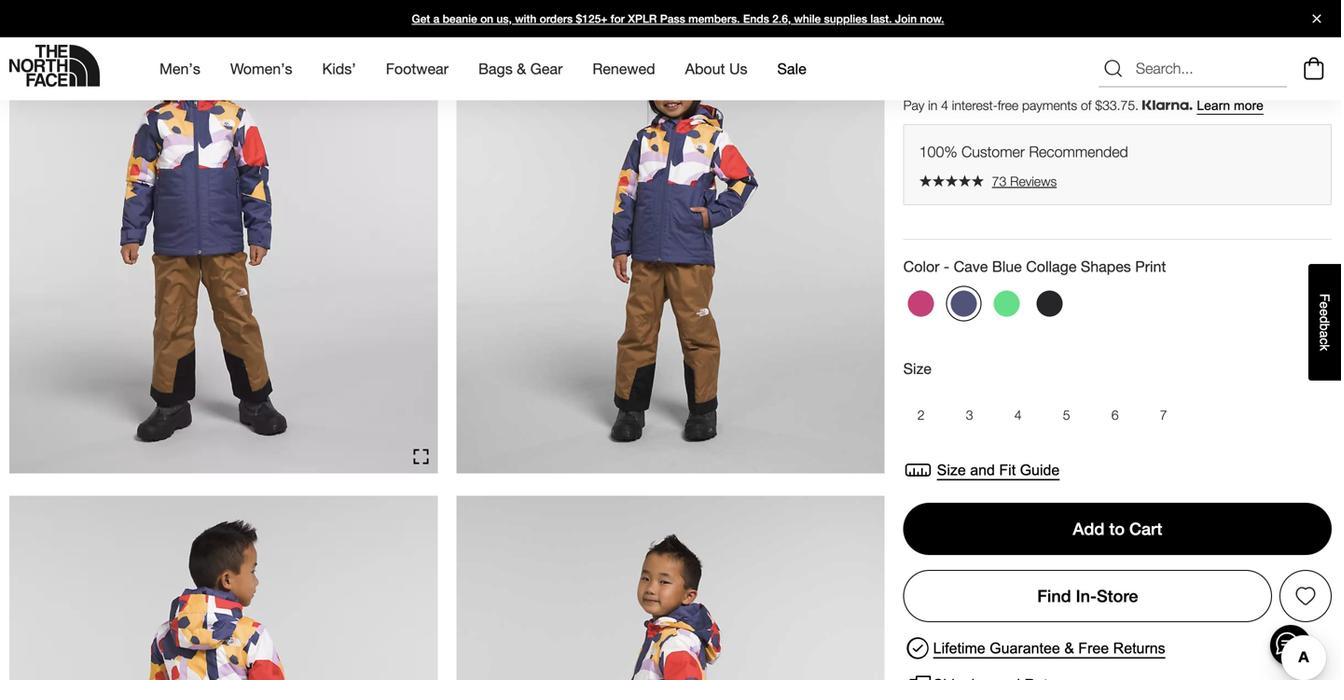 Task type: vqa. For each thing, say whether or not it's contained in the screenshot.
k
yes



Task type: locate. For each thing, give the bounding box(es) containing it.
supplies
[[824, 12, 868, 25]]

7 button
[[1146, 398, 1182, 433]]

1 horizontal spatial size
[[937, 462, 966, 478]]

kids' freedom insulated jacket
[[904, 14, 1220, 41]]

f e e d b a c k
[[1318, 294, 1333, 351]]

size up 2
[[904, 360, 932, 377]]

1 horizontal spatial 4
[[1015, 407, 1022, 423]]

TNF Black radio
[[1033, 286, 1068, 321]]

a
[[433, 12, 440, 25], [1318, 331, 1333, 338]]

& left "gear"
[[517, 60, 526, 78]]

4
[[942, 98, 949, 113], [1015, 407, 1022, 423]]

0 horizontal spatial size
[[904, 360, 932, 377]]

1 e from the top
[[1318, 302, 1333, 309]]

b
[[1318, 324, 1333, 331]]

0 vertical spatial 4
[[942, 98, 949, 113]]

payments
[[1023, 98, 1078, 113]]

size
[[904, 360, 932, 377], [937, 462, 966, 478]]

mr. pink big abstract print image
[[908, 291, 935, 317]]

size and fit guide
[[937, 462, 1060, 478]]

4 inside button
[[1015, 407, 1022, 423]]

0 horizontal spatial a
[[433, 12, 440, 25]]

beanie
[[443, 12, 477, 25]]

women's link
[[230, 43, 293, 94]]

e up b
[[1318, 309, 1333, 316]]

returns
[[1114, 640, 1166, 657]]

gear
[[531, 60, 563, 78]]

customer
[[962, 143, 1025, 161]]

1 vertical spatial size
[[937, 462, 966, 478]]

jacket
[[1154, 14, 1220, 41]]

lifetime guarantee & free returns button
[[904, 634, 1166, 664]]

4 button
[[1001, 398, 1036, 433]]

interest-
[[952, 98, 998, 113]]

add to cart button
[[904, 503, 1332, 555]]

size inside button
[[937, 462, 966, 478]]

footwear link
[[386, 43, 449, 94]]

1 vertical spatial 4
[[1015, 407, 1022, 423]]

of
[[1081, 98, 1092, 113]]

renewed
[[593, 60, 656, 78]]

0 horizontal spatial 4
[[942, 98, 949, 113]]

for
[[611, 12, 625, 25]]

about us link
[[685, 43, 748, 94]]

klarna image
[[1143, 99, 1193, 110]]

sale link
[[778, 43, 807, 94]]

4 right 3 button on the right
[[1015, 407, 1022, 423]]

$125+
[[576, 12, 608, 25]]

guide
[[1020, 462, 1060, 478]]

&
[[517, 60, 526, 78], [1065, 640, 1075, 657]]

reviews
[[1011, 173, 1057, 189]]

open full screen image
[[414, 449, 429, 464]]

guarantee
[[990, 640, 1061, 657]]

bags & gear
[[479, 60, 563, 78]]

0 vertical spatial &
[[517, 60, 526, 78]]

pay
[[904, 98, 925, 113]]

a right get
[[433, 12, 440, 25]]

kids'
[[322, 60, 356, 78]]

free
[[998, 98, 1019, 113]]

list box
[[904, 398, 1332, 433]]

d
[[1318, 316, 1333, 324]]

size and fit guide button
[[904, 455, 1060, 485]]

us
[[730, 60, 748, 78]]

ends
[[743, 12, 770, 25]]

footwear
[[386, 60, 449, 78]]

learn more
[[1197, 99, 1264, 113]]

renewed link
[[593, 43, 656, 94]]

color option group
[[904, 286, 1332, 329]]

view cart image
[[1300, 55, 1330, 83]]

chlorophyll green image
[[994, 291, 1020, 317]]

-
[[944, 257, 950, 275]]

k
[[1318, 345, 1333, 351]]

1 horizontal spatial &
[[1065, 640, 1075, 657]]

recommended
[[1029, 143, 1129, 161]]

73 reviews
[[992, 173, 1057, 189]]

to
[[1110, 519, 1125, 539]]

the north face home page image
[[9, 45, 100, 87]]

3
[[966, 407, 974, 423]]

list box containing 2
[[904, 398, 1332, 433]]

and
[[971, 462, 995, 478]]

& inside button
[[1065, 640, 1075, 657]]

get a beanie on us, with orders $125+ for xplr pass members. ends 2.6, while supplies last. join now.
[[412, 12, 945, 25]]

0 vertical spatial size
[[904, 360, 932, 377]]

cave blue collage shapes print image
[[951, 291, 978, 317]]

about us
[[685, 60, 748, 78]]

about
[[685, 60, 725, 78]]

1 vertical spatial a
[[1318, 331, 1333, 338]]

sale
[[778, 60, 807, 78]]

in
[[928, 98, 938, 113]]

& left free
[[1065, 640, 1075, 657]]

last.
[[871, 12, 892, 25]]

f e e d b a c k button
[[1309, 264, 1342, 381]]

freedom
[[961, 14, 1050, 41]]

1 vertical spatial &
[[1065, 640, 1075, 657]]

collage
[[1027, 257, 1077, 275]]

men's
[[160, 60, 200, 78]]

a up k
[[1318, 331, 1333, 338]]

pay in 4 interest-free payments of $33.75.
[[904, 98, 1143, 113]]

size left and
[[937, 462, 966, 478]]

1 horizontal spatial a
[[1318, 331, 1333, 338]]

e up d
[[1318, 302, 1333, 309]]

4 right in
[[942, 98, 949, 113]]

xplr
[[628, 12, 657, 25]]



Task type: describe. For each thing, give the bounding box(es) containing it.
in-
[[1076, 587, 1097, 606]]

us,
[[497, 12, 512, 25]]

kids'
[[904, 14, 954, 41]]

pass
[[660, 12, 686, 25]]

women's
[[230, 60, 293, 78]]

Search search field
[[1099, 50, 1288, 87]]

kids' link
[[322, 43, 356, 94]]

now.
[[920, 12, 945, 25]]

size for size
[[904, 360, 932, 377]]

members.
[[689, 12, 740, 25]]

c
[[1318, 338, 1333, 345]]

add
[[1073, 519, 1105, 539]]

free
[[1079, 640, 1110, 657]]

orders
[[540, 12, 573, 25]]

lifetime
[[934, 640, 986, 657]]

find
[[1038, 587, 1072, 606]]

close image
[[1305, 14, 1330, 23]]

color - cave blue collage shapes print
[[904, 257, 1167, 275]]

learn more button
[[1197, 99, 1264, 114]]

7
[[1160, 407, 1168, 423]]

lifetime guarantee & free returns
[[934, 640, 1166, 657]]

get
[[412, 12, 430, 25]]

insulated
[[1056, 14, 1147, 41]]

cart
[[1130, 519, 1163, 539]]

73 reviews link
[[920, 173, 1317, 189]]

Mr. Pink Big Abstract Print radio
[[904, 286, 939, 321]]

2.6,
[[773, 12, 791, 25]]

bags & gear link
[[479, 43, 563, 94]]

100%
[[920, 143, 958, 161]]

add to cart
[[1073, 519, 1163, 539]]

6 button
[[1098, 398, 1133, 433]]

2 button
[[904, 398, 939, 433]]

shapes
[[1081, 257, 1132, 275]]

on
[[481, 12, 494, 25]]

73
[[992, 173, 1007, 189]]

2 e from the top
[[1318, 309, 1333, 316]]

$33.75.
[[1096, 98, 1139, 113]]

find in-store
[[1038, 587, 1139, 606]]

Cave Blue Collage Shapes Print radio
[[947, 286, 982, 321]]

cave
[[954, 257, 988, 275]]

store
[[1097, 587, 1139, 606]]

5 button
[[1049, 398, 1085, 433]]

with
[[515, 12, 537, 25]]

f
[[1318, 294, 1333, 302]]

join
[[896, 12, 917, 25]]

blue
[[993, 257, 1022, 275]]

while
[[795, 12, 821, 25]]

Chlorophyll Green radio
[[990, 286, 1025, 321]]

0 horizontal spatial &
[[517, 60, 526, 78]]

color
[[904, 257, 940, 275]]

get a beanie on us, with orders $125+ for xplr pass members. ends 2.6, while supplies last. join now. link
[[0, 0, 1342, 37]]

learn
[[1197, 99, 1231, 113]]

6
[[1112, 407, 1119, 423]]

a inside button
[[1318, 331, 1333, 338]]

2
[[918, 407, 925, 423]]

fit
[[1000, 462, 1016, 478]]

bags
[[479, 60, 513, 78]]

size for size and fit guide
[[937, 462, 966, 478]]

tnf black image
[[1037, 291, 1063, 317]]

more
[[1234, 99, 1264, 113]]

100% customer recommended
[[920, 143, 1129, 161]]

find in-store button
[[904, 570, 1273, 622]]

search all image
[[1103, 58, 1125, 80]]

0 vertical spatial a
[[433, 12, 440, 25]]

men's link
[[160, 43, 200, 94]]



